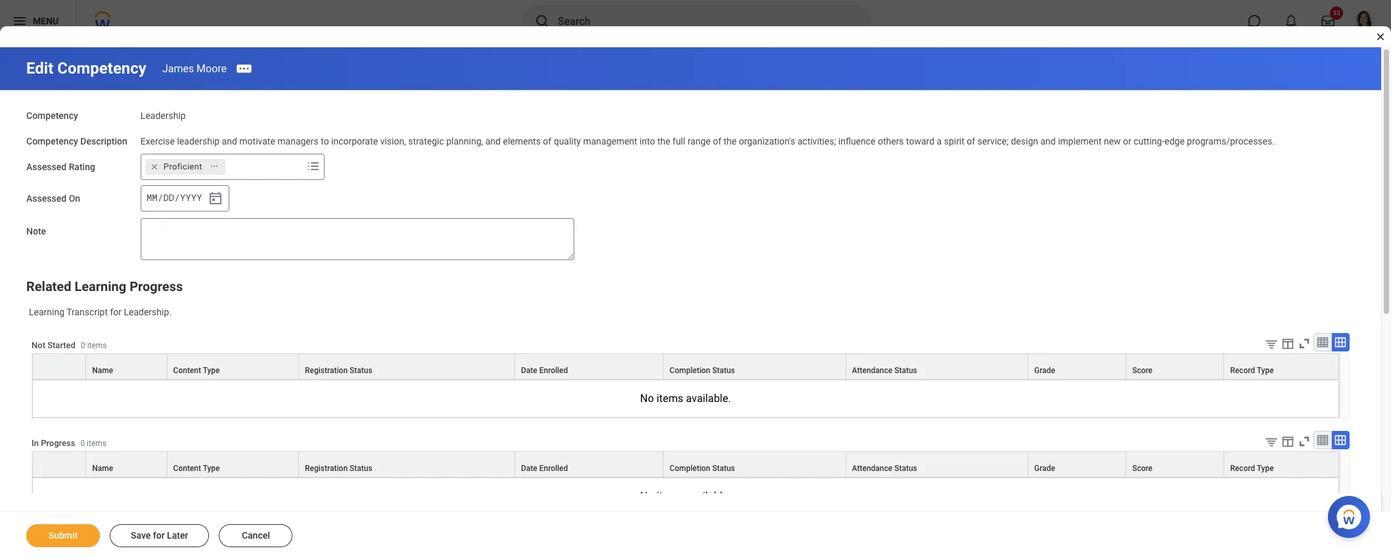 Task type: describe. For each thing, give the bounding box(es) containing it.
date enrolled button for not started
[[515, 354, 663, 379]]

workday assistant region
[[1328, 491, 1376, 538]]

close edit competency image
[[1376, 32, 1386, 42]]

available. for in progress
[[686, 491, 731, 503]]

grade button for progress
[[1029, 452, 1126, 477]]

james moore element
[[162, 62, 227, 75]]

submit button
[[26, 524, 100, 547]]

calendar image
[[208, 190, 223, 206]]

table image
[[1316, 336, 1330, 349]]

range
[[688, 136, 711, 146]]

grade button for started
[[1029, 354, 1126, 379]]

0 horizontal spatial learning
[[29, 307, 64, 317]]

attendance status for not started
[[852, 366, 917, 375]]

action bar region
[[0, 511, 1391, 559]]

status for registration status popup button for started
[[350, 366, 372, 375]]

james
[[162, 62, 194, 75]]

table image
[[1316, 434, 1330, 447]]

leadership
[[177, 136, 220, 146]]

assessed for assessed rating
[[26, 161, 66, 172]]

mm / dd / yyyy
[[147, 191, 202, 204]]

design
[[1011, 136, 1038, 146]]

rating
[[69, 161, 95, 172]]

edit
[[26, 59, 53, 78]]

score button for started
[[1127, 354, 1224, 379]]

incorporate
[[331, 136, 378, 146]]

expand table image
[[1334, 336, 1347, 349]]

planning,
[[446, 136, 483, 146]]

inbox large image
[[1322, 14, 1335, 28]]

not
[[32, 340, 45, 350]]

score button for progress
[[1127, 452, 1224, 477]]

learning transcript for leadership.
[[29, 307, 171, 317]]

completion status button for not started
[[664, 354, 846, 379]]

content for not started
[[173, 366, 201, 375]]

status for registration status popup button for progress
[[350, 464, 372, 473]]

yyyy
[[180, 191, 202, 204]]

service;
[[978, 136, 1009, 146]]

edge
[[1165, 136, 1185, 146]]

attendance status for in progress
[[852, 464, 917, 473]]

completion for started
[[670, 366, 710, 375]]

managers
[[278, 136, 319, 146]]

registration status button for progress
[[299, 452, 515, 477]]

content for in progress
[[173, 464, 201, 473]]

leadership.
[[124, 307, 171, 317]]

competency for competency description
[[26, 136, 78, 146]]

x small image
[[148, 160, 161, 173]]

edit competency
[[26, 59, 146, 78]]

leadership element
[[141, 108, 186, 121]]

name button for not started
[[86, 354, 167, 379]]

0 vertical spatial progress
[[130, 278, 183, 294]]

3 of from the left
[[967, 136, 975, 146]]

content type for in progress
[[173, 464, 220, 473]]

james moore
[[162, 62, 227, 75]]

into
[[640, 136, 655, 146]]

date for not started
[[521, 366, 537, 375]]

search image
[[534, 13, 550, 29]]

assessed for assessed on
[[26, 193, 66, 203]]

score for progress
[[1132, 464, 1153, 473]]

2 and from the left
[[486, 136, 501, 146]]

strategic
[[408, 136, 444, 146]]

competency for competency
[[26, 110, 78, 121]]

2 / from the left
[[174, 191, 180, 204]]

for inside button
[[153, 530, 165, 541]]

competency description
[[26, 136, 127, 146]]

available. for not started
[[686, 393, 731, 405]]

later
[[167, 530, 188, 541]]

1 the from the left
[[657, 136, 670, 146]]

management
[[583, 136, 637, 146]]

full
[[673, 136, 685, 146]]

new
[[1104, 136, 1121, 146]]

organization's
[[739, 136, 795, 146]]

grade for progress
[[1035, 464, 1055, 473]]

profile logan mcneil element
[[1347, 7, 1383, 35]]

influence
[[838, 136, 876, 146]]

select to filter grid data image for started
[[1264, 337, 1279, 351]]

completion status for not started
[[670, 366, 735, 375]]

quality
[[554, 136, 581, 146]]

1 / from the left
[[158, 191, 163, 204]]

status for progress's attendance status popup button
[[895, 464, 917, 473]]

submit
[[48, 530, 78, 541]]

prompts image
[[306, 158, 321, 174]]

expand table image
[[1334, 434, 1347, 447]]

moore
[[197, 62, 227, 75]]

record for progress
[[1230, 464, 1255, 473]]

date enrolled for started
[[521, 366, 568, 375]]

motivate
[[239, 136, 275, 146]]

status for attendance status popup button associated with started
[[895, 366, 917, 375]]

1 vertical spatial progress
[[41, 438, 75, 448]]

proficient element
[[164, 161, 202, 173]]



Task type: locate. For each thing, give the bounding box(es) containing it.
record type button for started
[[1224, 354, 1339, 379]]

fullscreen image
[[1297, 435, 1312, 449]]

0 vertical spatial available.
[[686, 393, 731, 405]]

progress up leadership.
[[130, 278, 183, 294]]

1 horizontal spatial learning
[[75, 278, 126, 294]]

name down in progress 0 items
[[92, 464, 113, 473]]

1 vertical spatial no
[[640, 491, 654, 503]]

1 content type button from the top
[[167, 354, 298, 379]]

type
[[203, 366, 220, 375], [1257, 366, 1274, 375], [203, 464, 220, 473], [1257, 464, 1274, 473]]

Note text field
[[141, 218, 574, 260]]

1 vertical spatial attendance status
[[852, 464, 917, 473]]

0 vertical spatial no
[[640, 393, 654, 405]]

registration for progress
[[305, 464, 348, 473]]

1 registration status button from the top
[[299, 354, 515, 379]]

completion
[[670, 366, 710, 375], [670, 464, 710, 473]]

2 available. from the top
[[686, 491, 731, 503]]

2 score from the top
[[1132, 464, 1153, 473]]

1 vertical spatial assessed
[[26, 193, 66, 203]]

0 vertical spatial grade
[[1035, 366, 1055, 375]]

no for not started
[[640, 393, 654, 405]]

0 vertical spatial registration status button
[[299, 354, 515, 379]]

the right range
[[724, 136, 737, 146]]

3 and from the left
[[1041, 136, 1056, 146]]

date for in progress
[[521, 464, 537, 473]]

registration status for progress
[[305, 464, 372, 473]]

attendance status button
[[846, 354, 1028, 379], [846, 452, 1028, 477]]

0 horizontal spatial progress
[[41, 438, 75, 448]]

started
[[47, 340, 76, 350]]

content type
[[173, 366, 220, 375], [173, 464, 220, 473]]

0 vertical spatial content type button
[[167, 354, 298, 379]]

1 vertical spatial score
[[1132, 464, 1153, 473]]

1 vertical spatial grade
[[1035, 464, 1055, 473]]

name button down leadership.
[[86, 354, 167, 379]]

1 registration status from the top
[[305, 366, 372, 375]]

2 registration status button from the top
[[299, 452, 515, 477]]

2 date from the top
[[521, 464, 537, 473]]

1 vertical spatial name button
[[86, 452, 167, 477]]

competency up assessed rating
[[26, 136, 78, 146]]

name
[[92, 366, 113, 375], [92, 464, 113, 473]]

2 horizontal spatial of
[[967, 136, 975, 146]]

enrolled for in progress
[[539, 464, 568, 473]]

2 no from the top
[[640, 491, 654, 503]]

for right save
[[153, 530, 165, 541]]

completion status for in progress
[[670, 464, 735, 473]]

edit competency main content
[[0, 47, 1391, 559]]

learning
[[75, 278, 126, 294], [29, 307, 64, 317]]

implement
[[1058, 136, 1102, 146]]

elements
[[503, 136, 541, 146]]

0 vertical spatial completion
[[670, 366, 710, 375]]

0 vertical spatial toolbar
[[1255, 333, 1350, 354]]

2 assessed from the top
[[26, 193, 66, 203]]

2 attendance status button from the top
[[846, 452, 1028, 477]]

date
[[521, 366, 537, 375], [521, 464, 537, 473]]

0 inside the not started 0 items
[[81, 341, 85, 350]]

2 registration from the top
[[305, 464, 348, 473]]

competency
[[57, 59, 146, 78], [26, 110, 78, 121], [26, 136, 78, 146]]

name down the not started 0 items
[[92, 366, 113, 375]]

1 horizontal spatial /
[[174, 191, 180, 204]]

items inside the not started 0 items
[[87, 341, 107, 350]]

toolbar
[[1255, 333, 1350, 354], [1255, 431, 1350, 452]]

1 vertical spatial available.
[[686, 491, 731, 503]]

/
[[158, 191, 163, 204], [174, 191, 180, 204]]

0 vertical spatial registration status
[[305, 366, 372, 375]]

2 date enrolled button from the top
[[515, 452, 663, 477]]

grade button
[[1029, 354, 1126, 379], [1029, 452, 1126, 477]]

completion status button
[[664, 354, 846, 379], [664, 452, 846, 477]]

toward
[[906, 136, 935, 146]]

the
[[657, 136, 670, 146], [724, 136, 737, 146]]

1 vertical spatial select to filter grid data image
[[1264, 435, 1279, 449]]

0 vertical spatial competency
[[57, 59, 146, 78]]

row
[[32, 354, 1339, 381], [32, 452, 1339, 479]]

1 available. from the top
[[686, 393, 731, 405]]

registration
[[305, 366, 348, 375], [305, 464, 348, 473]]

record type button down click to view/edit grid preferences icon
[[1224, 354, 1339, 379]]

content type for not started
[[173, 366, 220, 375]]

0 vertical spatial attendance
[[852, 366, 893, 375]]

0 vertical spatial content type
[[173, 366, 220, 375]]

1 date enrolled from the top
[[521, 366, 568, 375]]

0 vertical spatial attendance status
[[852, 366, 917, 375]]

and right planning,
[[486, 136, 501, 146]]

2 content from the top
[[173, 464, 201, 473]]

0 vertical spatial row
[[32, 354, 1339, 381]]

0 for not started
[[81, 341, 85, 350]]

record type button for progress
[[1224, 452, 1339, 477]]

completion for progress
[[670, 464, 710, 473]]

click to view/edit grid preferences image
[[1281, 337, 1295, 351]]

in
[[32, 438, 39, 448]]

date enrolled for progress
[[521, 464, 568, 473]]

content type button
[[167, 354, 298, 379], [167, 452, 298, 477]]

1 vertical spatial attendance
[[852, 464, 893, 473]]

proficient, press delete to clear value. option
[[145, 159, 225, 174]]

no items available.
[[640, 393, 731, 405], [640, 491, 731, 503]]

to
[[321, 136, 329, 146]]

/ right dd
[[174, 191, 180, 204]]

1 no items available. from the top
[[640, 393, 731, 405]]

2 attendance status from the top
[[852, 464, 917, 473]]

save for later
[[131, 530, 188, 541]]

2 vertical spatial competency
[[26, 136, 78, 146]]

progress
[[130, 278, 183, 294], [41, 438, 75, 448]]

assessed rating
[[26, 161, 95, 172]]

1 vertical spatial registration status
[[305, 464, 372, 473]]

1 vertical spatial registration
[[305, 464, 348, 473]]

1 vertical spatial date enrolled
[[521, 464, 568, 473]]

date enrolled button
[[515, 354, 663, 379], [515, 452, 663, 477]]

1 vertical spatial date enrolled button
[[515, 452, 663, 477]]

/ right mm
[[158, 191, 163, 204]]

0 vertical spatial assessed
[[26, 161, 66, 172]]

1 vertical spatial for
[[153, 530, 165, 541]]

status for in progress completion status popup button
[[712, 464, 735, 473]]

1 score button from the top
[[1127, 354, 1224, 379]]

0 vertical spatial completion status
[[670, 366, 735, 375]]

1 vertical spatial learning
[[29, 307, 64, 317]]

1 vertical spatial no items available.
[[640, 491, 731, 503]]

1 and from the left
[[222, 136, 237, 146]]

learning up learning transcript for leadership.
[[75, 278, 126, 294]]

0 horizontal spatial for
[[110, 307, 122, 317]]

attendance for progress
[[852, 464, 893, 473]]

of right spirit
[[967, 136, 975, 146]]

2 row from the top
[[32, 452, 1339, 479]]

for
[[110, 307, 122, 317], [153, 530, 165, 541]]

1 completion status button from the top
[[664, 354, 846, 379]]

1 vertical spatial row
[[32, 452, 1339, 479]]

1 attendance status from the top
[[852, 366, 917, 375]]

cancel
[[242, 530, 270, 541]]

1 completion from the top
[[670, 366, 710, 375]]

content type button for not started
[[167, 354, 298, 379]]

attendance status button for started
[[846, 354, 1028, 379]]

learning down related
[[29, 307, 64, 317]]

date enrolled button for in progress
[[515, 452, 663, 477]]

1 content from the top
[[173, 366, 201, 375]]

record for started
[[1230, 366, 1255, 375]]

select to filter grid data image left click to view/edit grid preferences image
[[1264, 435, 1279, 449]]

record type button down click to view/edit grid preferences image
[[1224, 452, 1339, 477]]

0 vertical spatial score
[[1132, 366, 1153, 375]]

on
[[69, 193, 80, 203]]

competency up "competency description"
[[26, 110, 78, 121]]

row for started
[[32, 354, 1339, 381]]

1 vertical spatial content type button
[[167, 452, 298, 477]]

for down related learning progress
[[110, 307, 122, 317]]

2 of from the left
[[713, 136, 721, 146]]

activities;
[[798, 136, 836, 146]]

of left quality
[[543, 136, 552, 146]]

1 assessed from the top
[[26, 161, 66, 172]]

a
[[937, 136, 942, 146]]

1 vertical spatial toolbar
[[1255, 431, 1350, 452]]

1 row from the top
[[32, 354, 1339, 381]]

1 vertical spatial competency
[[26, 110, 78, 121]]

no
[[640, 393, 654, 405], [640, 491, 654, 503]]

0 horizontal spatial and
[[222, 136, 237, 146]]

cutting-
[[1134, 136, 1165, 146]]

name for progress
[[92, 464, 113, 473]]

spirit
[[944, 136, 965, 146]]

exercise
[[141, 136, 175, 146]]

others
[[878, 136, 904, 146]]

registration status
[[305, 366, 372, 375], [305, 464, 372, 473]]

1 record type button from the top
[[1224, 354, 1339, 379]]

2 no items available. from the top
[[640, 491, 731, 503]]

items inside in progress 0 items
[[87, 439, 106, 448]]

2 name from the top
[[92, 464, 113, 473]]

description
[[80, 136, 127, 146]]

2 completion status button from the top
[[664, 452, 846, 477]]

0 vertical spatial grade button
[[1029, 354, 1126, 379]]

2 name button from the top
[[86, 452, 167, 477]]

in progress 0 items
[[32, 438, 106, 448]]

record
[[1230, 366, 1255, 375], [1230, 464, 1255, 473]]

and
[[222, 136, 237, 146], [486, 136, 501, 146], [1041, 136, 1056, 146]]

select to filter grid data image for progress
[[1264, 435, 1279, 449]]

save for later button
[[110, 524, 209, 547]]

2 record type button from the top
[[1224, 452, 1339, 477]]

0 vertical spatial date enrolled button
[[515, 354, 663, 379]]

1 vertical spatial record
[[1230, 464, 1255, 473]]

2 registration status from the top
[[305, 464, 372, 473]]

transcript
[[67, 307, 108, 317]]

2 completion status from the top
[[670, 464, 735, 473]]

competency right "edit"
[[57, 59, 146, 78]]

2 the from the left
[[724, 136, 737, 146]]

1 grade button from the top
[[1029, 354, 1126, 379]]

0 horizontal spatial the
[[657, 136, 670, 146]]

assessed on
[[26, 193, 80, 203]]

no items available. for not started
[[640, 393, 731, 405]]

proficient
[[164, 161, 202, 171]]

1 horizontal spatial progress
[[130, 278, 183, 294]]

toolbar for not started
[[1255, 333, 1350, 354]]

toolbar for in progress
[[1255, 431, 1350, 452]]

and right design
[[1041, 136, 1056, 146]]

assessed up the assessed on
[[26, 161, 66, 172]]

edit competency dialog
[[0, 0, 1391, 559]]

record type for in progress
[[1230, 464, 1274, 473]]

notifications large image
[[1285, 14, 1298, 28]]

0 right started
[[81, 341, 85, 350]]

1 attendance status button from the top
[[846, 354, 1028, 379]]

1 vertical spatial completion status
[[670, 464, 735, 473]]

completion status
[[670, 366, 735, 375], [670, 464, 735, 473]]

status for not started's completion status popup button
[[712, 366, 735, 375]]

1 vertical spatial attendance status button
[[846, 452, 1028, 477]]

1 date enrolled button from the top
[[515, 354, 663, 379]]

save
[[131, 530, 151, 541]]

vision,
[[380, 136, 406, 146]]

row for progress
[[32, 452, 1339, 479]]

0 vertical spatial enrolled
[[539, 366, 568, 375]]

exercise leadership and motivate managers to incorporate vision, strategic planning, and elements of quality management into the full range of the organization's activities; influence others toward a spirit of service; design and implement new or cutting-edge programs/processes.
[[141, 136, 1275, 146]]

select to filter grid data image left click to view/edit grid preferences icon
[[1264, 337, 1279, 351]]

enrolled
[[539, 366, 568, 375], [539, 464, 568, 473]]

related
[[26, 278, 71, 294]]

content
[[173, 366, 201, 375], [173, 464, 201, 473]]

2 content type button from the top
[[167, 452, 298, 477]]

0 vertical spatial registration
[[305, 366, 348, 375]]

2 record from the top
[[1230, 464, 1255, 473]]

1 name button from the top
[[86, 354, 167, 379]]

1 vertical spatial 0
[[80, 439, 85, 448]]

1 vertical spatial record type button
[[1224, 452, 1339, 477]]

2 horizontal spatial and
[[1041, 136, 1056, 146]]

completion status button for in progress
[[664, 452, 846, 477]]

2 date enrolled from the top
[[521, 464, 568, 473]]

leadership
[[141, 110, 186, 121]]

0 vertical spatial select to filter grid data image
[[1264, 337, 1279, 351]]

registration status button
[[299, 354, 515, 379], [299, 452, 515, 477]]

0 vertical spatial record type button
[[1224, 354, 1339, 379]]

1 vertical spatial content type
[[173, 464, 220, 473]]

0 vertical spatial record type
[[1230, 366, 1274, 375]]

attendance status
[[852, 366, 917, 375], [852, 464, 917, 473]]

1 score from the top
[[1132, 366, 1153, 375]]

related learning progress
[[26, 278, 183, 294]]

record type for not started
[[1230, 366, 1274, 375]]

0 vertical spatial 0
[[81, 341, 85, 350]]

1 record type from the top
[[1230, 366, 1274, 375]]

1 no from the top
[[640, 393, 654, 405]]

fullscreen image
[[1297, 337, 1312, 351]]

0 horizontal spatial /
[[158, 191, 163, 204]]

1 horizontal spatial and
[[486, 136, 501, 146]]

and left motivate
[[222, 136, 237, 146]]

1 vertical spatial grade button
[[1029, 452, 1126, 477]]

0 vertical spatial date enrolled
[[521, 366, 568, 375]]

progress right the in
[[41, 438, 75, 448]]

score button
[[1127, 354, 1224, 379], [1127, 452, 1224, 477]]

2 content type from the top
[[173, 464, 220, 473]]

0 vertical spatial record
[[1230, 366, 1255, 375]]

of right range
[[713, 136, 721, 146]]

or
[[1123, 136, 1132, 146]]

1 vertical spatial date
[[521, 464, 537, 473]]

0 for in progress
[[80, 439, 85, 448]]

registration for started
[[305, 366, 348, 375]]

1 attendance from the top
[[852, 366, 893, 375]]

2 grade button from the top
[[1029, 452, 1126, 477]]

0 vertical spatial date
[[521, 366, 537, 375]]

attendance
[[852, 366, 893, 375], [852, 464, 893, 473]]

related actions image
[[210, 162, 219, 171]]

0 right the in
[[80, 439, 85, 448]]

assessed left the on
[[26, 193, 66, 203]]

2 0 from the top
[[80, 439, 85, 448]]

name for started
[[92, 366, 113, 375]]

1 of from the left
[[543, 136, 552, 146]]

2 score button from the top
[[1127, 452, 1224, 477]]

1 registration from the top
[[305, 366, 348, 375]]

1 completion status from the top
[[670, 366, 735, 375]]

1 grade from the top
[[1035, 366, 1055, 375]]

select to filter grid data image
[[1264, 337, 1279, 351], [1264, 435, 1279, 449]]

enrolled for not started
[[539, 366, 568, 375]]

1 vertical spatial completion
[[670, 464, 710, 473]]

2 completion from the top
[[670, 464, 710, 473]]

note
[[26, 226, 46, 236]]

record type
[[1230, 366, 1274, 375], [1230, 464, 1274, 473]]

0 vertical spatial name
[[92, 366, 113, 375]]

registration status for started
[[305, 366, 372, 375]]

name button down in progress 0 items
[[86, 452, 167, 477]]

1 horizontal spatial of
[[713, 136, 721, 146]]

content type button for in progress
[[167, 452, 298, 477]]

cancel button
[[219, 524, 293, 547]]

not started 0 items
[[32, 340, 107, 350]]

1 vertical spatial enrolled
[[539, 464, 568, 473]]

0 horizontal spatial of
[[543, 136, 552, 146]]

of
[[543, 136, 552, 146], [713, 136, 721, 146], [967, 136, 975, 146]]

1 horizontal spatial the
[[724, 136, 737, 146]]

name button
[[86, 354, 167, 379], [86, 452, 167, 477]]

0 vertical spatial attendance status button
[[846, 354, 1028, 379]]

score
[[1132, 366, 1153, 375], [1132, 464, 1153, 473]]

attendance status button for progress
[[846, 452, 1028, 477]]

1 name from the top
[[92, 366, 113, 375]]

no items available. for in progress
[[640, 491, 731, 503]]

1 record from the top
[[1230, 366, 1255, 375]]

0 inside in progress 0 items
[[80, 439, 85, 448]]

2 grade from the top
[[1035, 464, 1055, 473]]

0 vertical spatial content
[[173, 366, 201, 375]]

assessed
[[26, 161, 66, 172], [26, 193, 66, 203]]

1 content type from the top
[[173, 366, 220, 375]]

1 vertical spatial name
[[92, 464, 113, 473]]

dd
[[163, 191, 174, 204]]

programs/processes.
[[1187, 136, 1275, 146]]

0 vertical spatial score button
[[1127, 354, 1224, 379]]

0 vertical spatial completion status button
[[664, 354, 846, 379]]

2 attendance from the top
[[852, 464, 893, 473]]

1 vertical spatial completion status button
[[664, 452, 846, 477]]

2 enrolled from the top
[[539, 464, 568, 473]]

0 vertical spatial for
[[110, 307, 122, 317]]

registration status button for started
[[299, 354, 515, 379]]

items
[[87, 341, 107, 350], [657, 393, 683, 405], [87, 439, 106, 448], [657, 491, 683, 503]]

1 vertical spatial registration status button
[[299, 452, 515, 477]]

score for started
[[1132, 366, 1153, 375]]

1 vertical spatial record type
[[1230, 464, 1274, 473]]

mm
[[147, 191, 158, 204]]

name button for in progress
[[86, 452, 167, 477]]

1 vertical spatial score button
[[1127, 452, 1224, 477]]

2 record type from the top
[[1230, 464, 1274, 473]]

grade for started
[[1035, 366, 1055, 375]]

grade
[[1035, 366, 1055, 375], [1035, 464, 1055, 473]]

0 vertical spatial learning
[[75, 278, 126, 294]]

1 horizontal spatial for
[[153, 530, 165, 541]]

date enrolled
[[521, 366, 568, 375], [521, 464, 568, 473]]

0 vertical spatial no items available.
[[640, 393, 731, 405]]

the left 'full'
[[657, 136, 670, 146]]

click to view/edit grid preferences image
[[1281, 435, 1295, 449]]

attendance for started
[[852, 366, 893, 375]]

0 vertical spatial name button
[[86, 354, 167, 379]]

assessed on group
[[141, 185, 229, 211]]

1 enrolled from the top
[[539, 366, 568, 375]]

1 0 from the top
[[81, 341, 85, 350]]

1 vertical spatial content
[[173, 464, 201, 473]]

no for in progress
[[640, 491, 654, 503]]

1 date from the top
[[521, 366, 537, 375]]



Task type: vqa. For each thing, say whether or not it's contained in the screenshot.
Submit button
yes



